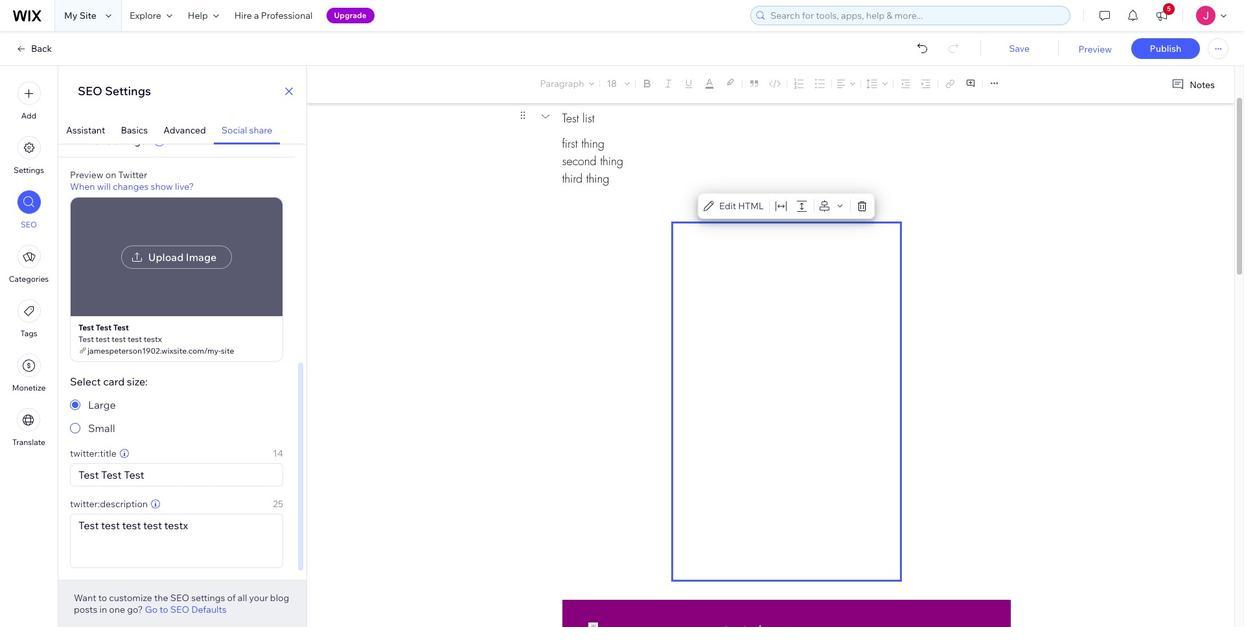 Task type: vqa. For each thing, say whether or not it's contained in the screenshot.
Want
yes



Task type: describe. For each thing, give the bounding box(es) containing it.
upgrade
[[334, 10, 367, 20]]

explore
[[130, 10, 161, 21]]

html
[[738, 200, 764, 212]]

advanced button
[[156, 117, 214, 144]]

hire
[[234, 10, 252, 21]]

first
[[562, 136, 578, 151]]

testx
[[144, 334, 162, 344]]

basics button
[[113, 117, 156, 144]]

list
[[583, 110, 594, 125]]

jamespeterson1902.wixsite.com/my-site
[[87, 346, 234, 356]]

test list
[[562, 110, 594, 125]]

defaults
[[191, 604, 227, 616]]

tags
[[20, 329, 37, 338]]

in
[[99, 604, 107, 616]]

want to customize the seo settings of all your blog posts in one go?
[[74, 592, 289, 616]]

upload image button
[[121, 245, 232, 269]]

on
[[105, 169, 116, 181]]

notes button
[[1166, 76, 1219, 93]]

when will changes show live? link
[[70, 181, 194, 192]]

translate
[[12, 437, 45, 447]]

to for customize
[[98, 592, 107, 604]]

assistant
[[66, 124, 105, 136]]

blog
[[270, 592, 289, 604]]

settings inside menu
[[14, 165, 44, 175]]

hire a professional link
[[227, 0, 320, 31]]

preview button
[[1078, 43, 1112, 55]]

settings for seo settings
[[105, 84, 151, 98]]

1 vertical spatial thing
[[600, 154, 623, 168]]

site
[[221, 346, 234, 356]]

categories button
[[9, 245, 49, 284]]

card
[[103, 375, 125, 388]]

Search for tools, apps, help & more... field
[[767, 6, 1066, 25]]

edit
[[719, 200, 736, 212]]

social
[[221, 124, 247, 136]]

upgrade button
[[326, 8, 374, 23]]

one
[[109, 604, 125, 616]]

add
[[21, 111, 36, 121]]

back
[[31, 43, 52, 54]]

upload image
[[148, 250, 217, 263]]

help button
[[180, 0, 227, 31]]

my site
[[64, 10, 96, 21]]

tab list containing assistant
[[58, 117, 306, 144]]

want
[[74, 592, 96, 604]]

seo inside button
[[21, 220, 37, 229]]

professional
[[261, 10, 313, 21]]

twitter settings
[[70, 134, 146, 147]]

edit html button
[[701, 197, 766, 215]]

menu containing add
[[0, 74, 58, 455]]

categories
[[9, 274, 49, 284]]

changes
[[113, 181, 149, 192]]

posts
[[74, 604, 97, 616]]

2 vertical spatial thing
[[586, 171, 609, 186]]

twitter:description
[[70, 498, 148, 510]]

image
[[186, 250, 217, 263]]

seo button
[[17, 190, 40, 229]]

to for seo
[[160, 604, 168, 616]]

upload
[[148, 250, 184, 263]]

go to seo defaults
[[145, 604, 227, 616]]

notes
[[1190, 79, 1215, 90]]

large
[[88, 398, 116, 411]]

when
[[70, 181, 95, 192]]

5
[[1167, 5, 1171, 13]]

preview for preview on twitter when will changes show live?
[[70, 169, 103, 181]]

customize
[[109, 592, 152, 604]]

paragraph button
[[538, 75, 597, 93]]

preview on twitter when will changes show live?
[[70, 169, 194, 192]]

seo settings
[[78, 84, 151, 98]]

option group containing large
[[70, 397, 283, 436]]

1 test from the left
[[96, 334, 110, 344]]

add button
[[17, 82, 40, 121]]

0 horizontal spatial twitter
[[70, 134, 103, 147]]

second
[[562, 154, 596, 168]]

2 test from the left
[[112, 334, 126, 344]]

save button
[[993, 43, 1045, 54]]



Task type: locate. For each thing, give the bounding box(es) containing it.
publish button
[[1131, 38, 1200, 59]]

to right want
[[98, 592, 107, 604]]

first thing second thing third thing
[[562, 136, 623, 186]]

5 button
[[1148, 0, 1176, 31]]

option group
[[70, 397, 283, 436]]

hire a professional
[[234, 10, 313, 21]]

settings
[[105, 84, 151, 98], [105, 134, 146, 147], [14, 165, 44, 175]]

1 vertical spatial twitter
[[118, 169, 147, 181]]

twitter
[[70, 134, 103, 147], [118, 169, 147, 181]]

25
[[273, 498, 283, 510]]

monetize
[[12, 383, 46, 393]]

0 vertical spatial thing
[[581, 136, 605, 151]]

will
[[97, 181, 111, 192]]

a
[[254, 10, 259, 21]]

tab list
[[58, 117, 306, 144]]

social share button
[[214, 117, 280, 144]]

preview
[[1078, 43, 1112, 55], [70, 169, 103, 181]]

your
[[249, 592, 268, 604]]

twitter up when
[[70, 134, 103, 147]]

my
[[64, 10, 77, 21]]

twitter inside preview on twitter when will changes show live?
[[118, 169, 147, 181]]

to inside want to customize the seo settings of all your blog posts in one go?
[[98, 592, 107, 604]]

site
[[79, 10, 96, 21]]

twitter:title
[[70, 448, 116, 459]]

settings up basics
[[105, 84, 151, 98]]

to
[[98, 592, 107, 604], [160, 604, 168, 616]]

of
[[227, 592, 236, 604]]

assistant button
[[58, 117, 113, 144]]

to right go
[[160, 604, 168, 616]]

settings
[[191, 592, 225, 604]]

back button
[[16, 43, 52, 54]]

twitter:description text field
[[71, 514, 283, 568]]

show
[[151, 181, 173, 192]]

settings for twitter settings
[[105, 134, 146, 147]]

edit html
[[719, 200, 764, 212]]

go to seo defaults button
[[145, 604, 227, 616]]

settings up seo button
[[14, 165, 44, 175]]

the
[[154, 592, 168, 604]]

settings button
[[14, 136, 44, 175]]

test
[[96, 334, 110, 344], [112, 334, 126, 344], [128, 334, 142, 344]]

third
[[562, 171, 583, 186]]

0 horizontal spatial test
[[96, 334, 110, 344]]

1 horizontal spatial to
[[160, 604, 168, 616]]

test test test test test test test testx
[[78, 323, 162, 344]]

thing
[[581, 136, 605, 151], [600, 154, 623, 168], [586, 171, 609, 186]]

live?
[[175, 181, 194, 192]]

go?
[[127, 604, 143, 616]]

thing up second
[[581, 136, 605, 151]]

advanced
[[163, 124, 206, 136]]

2 vertical spatial settings
[[14, 165, 44, 175]]

preview for preview
[[1078, 43, 1112, 55]]

monetize button
[[12, 354, 46, 393]]

1 horizontal spatial test
[[112, 334, 126, 344]]

preview inside preview on twitter when will changes show live?
[[70, 169, 103, 181]]

go
[[145, 604, 158, 616]]

1 horizontal spatial twitter
[[118, 169, 147, 181]]

translate button
[[12, 408, 45, 447]]

size:
[[127, 375, 148, 388]]

select card size:
[[70, 375, 148, 388]]

thing right the 'third'
[[586, 171, 609, 186]]

basics
[[121, 124, 148, 136]]

1 horizontal spatial preview
[[1078, 43, 1112, 55]]

test
[[562, 110, 579, 125], [78, 323, 94, 332], [96, 323, 111, 332], [113, 323, 129, 332], [78, 334, 94, 344]]

all
[[238, 592, 247, 604]]

0 horizontal spatial to
[[98, 592, 107, 604]]

select
[[70, 375, 101, 388]]

social share
[[221, 124, 272, 136]]

save
[[1009, 43, 1030, 54]]

seo inside want to customize the seo settings of all your blog posts in one go?
[[170, 592, 189, 604]]

publish
[[1150, 43, 1181, 54]]

jamespeterson1902.wixsite.com/my-
[[87, 346, 221, 356]]

0 vertical spatial twitter
[[70, 134, 103, 147]]

1 vertical spatial preview
[[70, 169, 103, 181]]

help
[[188, 10, 208, 21]]

3 test from the left
[[128, 334, 142, 344]]

seo
[[78, 84, 102, 98], [21, 220, 37, 229], [170, 592, 189, 604], [170, 604, 189, 616]]

share
[[249, 124, 272, 136]]

0 vertical spatial settings
[[105, 84, 151, 98]]

0 horizontal spatial preview
[[70, 169, 103, 181]]

tags button
[[17, 299, 40, 338]]

menu
[[0, 74, 58, 455]]

twitter right on
[[118, 169, 147, 181]]

14
[[273, 448, 283, 459]]

0 vertical spatial preview
[[1078, 43, 1112, 55]]

small
[[88, 422, 115, 435]]

settings up on
[[105, 134, 146, 147]]

2 horizontal spatial test
[[128, 334, 142, 344]]

1 vertical spatial settings
[[105, 134, 146, 147]]

thing right second
[[600, 154, 623, 168]]

twitter:title field
[[75, 464, 279, 486]]



